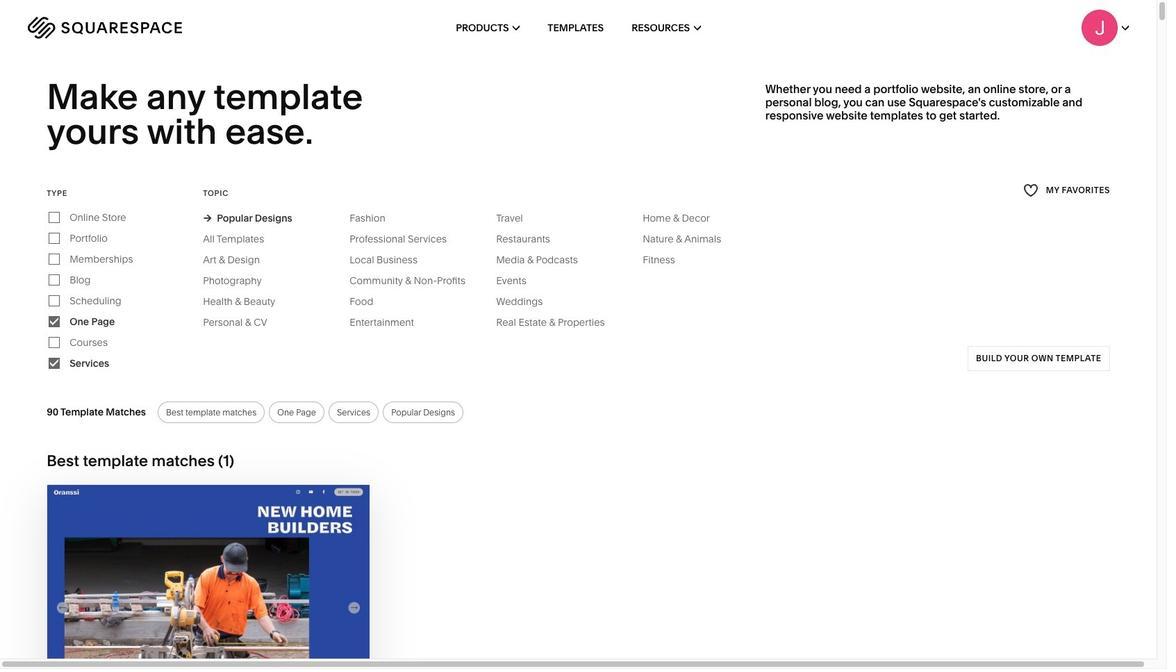 Task type: vqa. For each thing, say whether or not it's contained in the screenshot.
Oranssi "Image"
yes



Task type: locate. For each thing, give the bounding box(es) containing it.
oranssi image
[[47, 485, 370, 669]]



